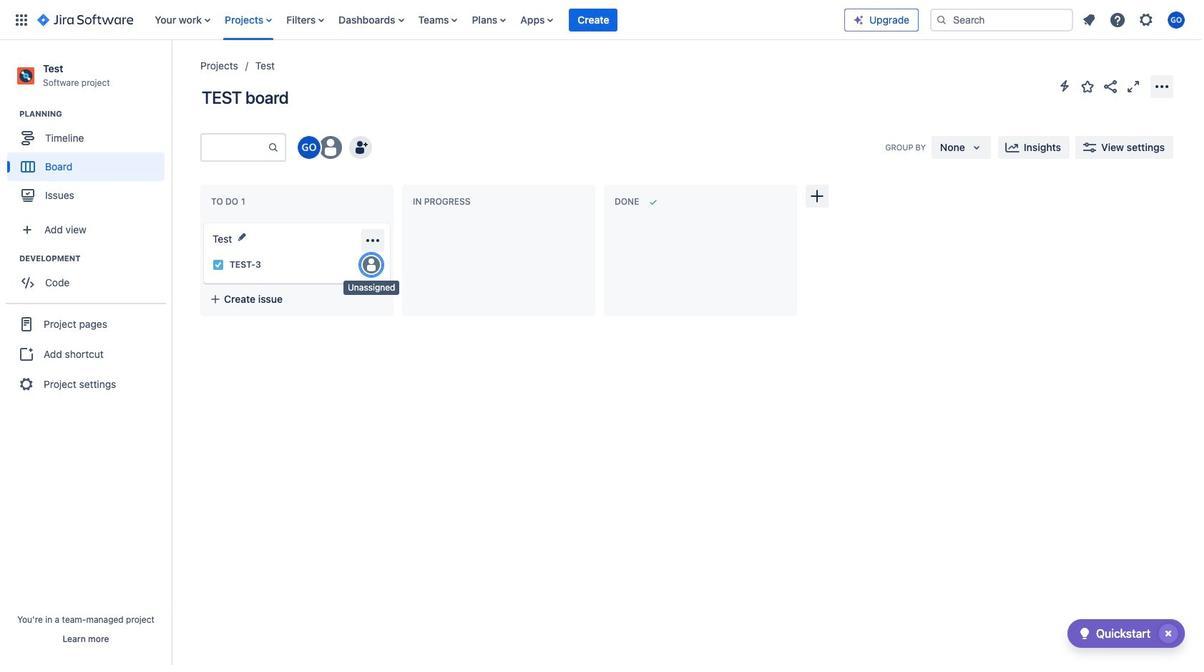 Task type: vqa. For each thing, say whether or not it's contained in the screenshot.
Confluence image
no



Task type: locate. For each thing, give the bounding box(es) containing it.
settings image
[[1138, 11, 1156, 28]]

list
[[148, 0, 845, 40], [1077, 7, 1194, 33]]

1 heading from the top
[[19, 108, 171, 120]]

0 vertical spatial heading
[[19, 108, 171, 120]]

sidebar element
[[0, 40, 172, 665]]

list item
[[570, 0, 618, 40]]

automations menu button icon image
[[1057, 77, 1074, 95]]

group for the planning icon
[[7, 108, 171, 214]]

more actions image
[[1154, 78, 1171, 95]]

help image
[[1110, 11, 1127, 28]]

1 vertical spatial group
[[7, 253, 171, 302]]

primary element
[[9, 0, 845, 40]]

star test board image
[[1080, 78, 1097, 95]]

None search field
[[931, 8, 1074, 31]]

appswitcher icon image
[[13, 11, 30, 28]]

check image
[[1077, 625, 1094, 642]]

edit summary image
[[237, 231, 248, 243]]

create issue image
[[194, 213, 211, 231]]

to do element
[[211, 196, 248, 207]]

jira software image
[[37, 11, 133, 28], [37, 11, 133, 28]]

banner
[[0, 0, 1203, 40]]

group
[[7, 108, 171, 214], [7, 253, 171, 302], [6, 303, 166, 405]]

tooltip
[[344, 281, 400, 295]]

0 vertical spatial group
[[7, 108, 171, 214]]

0 horizontal spatial list
[[148, 0, 845, 40]]

2 heading from the top
[[19, 253, 171, 264]]

heading
[[19, 108, 171, 120], [19, 253, 171, 264]]

enter full screen image
[[1126, 78, 1143, 95]]

1 vertical spatial heading
[[19, 253, 171, 264]]

Search field
[[931, 8, 1074, 31]]



Task type: describe. For each thing, give the bounding box(es) containing it.
sidebar navigation image
[[156, 57, 188, 86]]

1 horizontal spatial list
[[1077, 7, 1194, 33]]

2 vertical spatial group
[[6, 303, 166, 405]]

planning image
[[2, 105, 19, 123]]

notifications image
[[1081, 11, 1098, 28]]

heading for the planning icon
[[19, 108, 171, 120]]

development image
[[2, 250, 19, 267]]

search image
[[937, 14, 948, 25]]

dismiss quickstart image
[[1158, 622, 1181, 645]]

group for development 'image'
[[7, 253, 171, 302]]

task image
[[213, 259, 224, 271]]

create column image
[[809, 188, 826, 205]]

more actions for test-3 test image
[[364, 232, 382, 249]]

your profile and settings image
[[1169, 11, 1186, 28]]

Search this board text field
[[202, 135, 268, 160]]

add people image
[[352, 139, 369, 156]]

heading for development 'image'
[[19, 253, 171, 264]]



